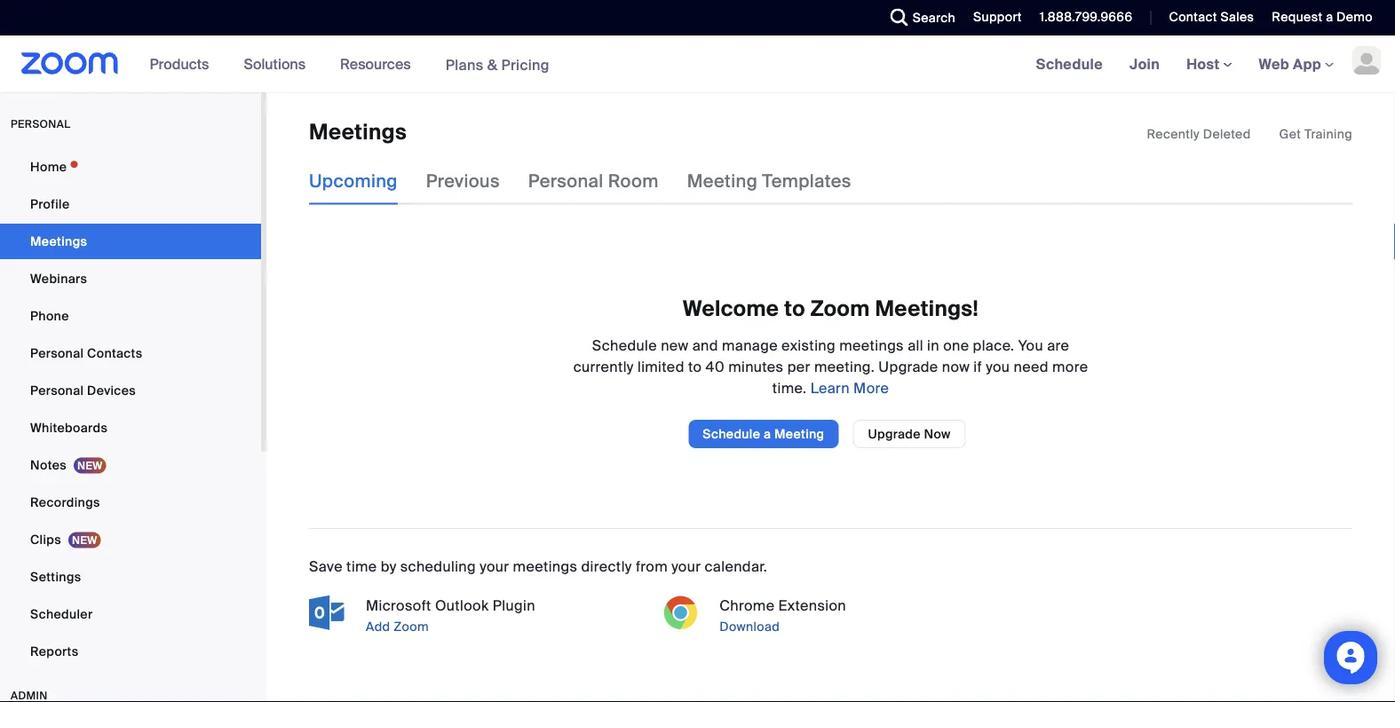 Task type: locate. For each thing, give the bounding box(es) containing it.
meeting down the 'time.'
[[774, 426, 825, 442]]

a for request
[[1326, 9, 1334, 25]]

host
[[1187, 55, 1224, 73]]

your
[[480, 557, 509, 576], [672, 557, 701, 576]]

request a demo
[[1272, 9, 1373, 25]]

0 vertical spatial meetings
[[840, 336, 904, 355]]

upgrade down all
[[879, 357, 938, 376]]

schedule for schedule a meeting
[[703, 426, 761, 442]]

are
[[1047, 336, 1070, 355]]

application
[[1147, 125, 1353, 143]]

a down minutes
[[764, 426, 771, 442]]

upgrade left now
[[868, 426, 921, 442]]

0 horizontal spatial schedule
[[592, 336, 657, 355]]

personal room
[[528, 170, 659, 193]]

2 horizontal spatial schedule
[[1036, 55, 1103, 73]]

personal for personal devices
[[30, 382, 84, 399]]

request
[[1272, 9, 1323, 25]]

settings link
[[0, 560, 261, 595]]

1 vertical spatial upgrade
[[868, 426, 921, 442]]

app
[[1293, 55, 1322, 73]]

1 horizontal spatial a
[[1326, 9, 1334, 25]]

schedule up currently
[[592, 336, 657, 355]]

1 horizontal spatial meeting
[[774, 426, 825, 442]]

40
[[706, 357, 725, 376]]

extension
[[779, 596, 846, 615]]

currently
[[573, 357, 634, 376]]

1 horizontal spatial schedule
[[703, 426, 761, 442]]

meetings
[[309, 119, 407, 146], [30, 233, 87, 250]]

schedule inside meetings 'navigation'
[[1036, 55, 1103, 73]]

whiteboards
[[30, 420, 108, 436]]

directly
[[581, 557, 632, 576]]

schedule a meeting
[[703, 426, 825, 442]]

meetings up 'plugin'
[[513, 557, 578, 576]]

meetings for existing
[[840, 336, 904, 355]]

microsoft
[[366, 596, 431, 615]]

1.888.799.9666 button up schedule link on the right top
[[1040, 9, 1133, 25]]

to up "existing"
[[784, 295, 805, 322]]

your right from
[[672, 557, 701, 576]]

meetings
[[840, 336, 904, 355], [513, 557, 578, 576]]

1 vertical spatial zoom
[[394, 618, 429, 635]]

existing
[[782, 336, 836, 355]]

0 vertical spatial schedule
[[1036, 55, 1103, 73]]

download link
[[716, 616, 999, 638]]

0 horizontal spatial meetings
[[513, 557, 578, 576]]

0 horizontal spatial your
[[480, 557, 509, 576]]

outlook
[[435, 596, 489, 615]]

0 horizontal spatial meeting
[[687, 170, 758, 193]]

from
[[636, 557, 668, 576]]

plans & pricing link
[[446, 55, 550, 74], [446, 55, 550, 74]]

download
[[720, 618, 780, 635]]

0 vertical spatial zoom
[[811, 295, 870, 322]]

0 horizontal spatial meetings
[[30, 233, 87, 250]]

support link
[[960, 0, 1027, 36], [974, 9, 1022, 25]]

personal left room
[[528, 170, 604, 193]]

schedule for schedule
[[1036, 55, 1103, 73]]

time
[[346, 557, 377, 576]]

home link
[[0, 149, 261, 185]]

support
[[974, 9, 1022, 25]]

a inside button
[[764, 426, 771, 442]]

contact sales
[[1169, 9, 1254, 25]]

to
[[784, 295, 805, 322], [688, 357, 702, 376]]

previous
[[426, 170, 500, 193]]

schedule
[[1036, 55, 1103, 73], [592, 336, 657, 355], [703, 426, 761, 442]]

pricing
[[501, 55, 550, 74]]

request a demo link
[[1259, 0, 1395, 36], [1272, 9, 1373, 25]]

1 vertical spatial meeting
[[774, 426, 825, 442]]

to inside schedule new and manage existing meetings all in one place. you are currently limited to 40 minutes per meeting. upgrade now if you need more time.
[[688, 357, 702, 376]]

meetings up meeting. at bottom right
[[840, 336, 904, 355]]

zoom logo image
[[21, 52, 119, 75]]

schedule inside button
[[703, 426, 761, 442]]

schedule link
[[1023, 36, 1117, 92]]

search button
[[877, 0, 960, 36]]

a left demo
[[1326, 9, 1334, 25]]

meeting.
[[814, 357, 875, 376]]

1.888.799.9666
[[1040, 9, 1133, 25]]

web app button
[[1259, 55, 1334, 73]]

personal inside tabs of meeting tab list
[[528, 170, 604, 193]]

1 vertical spatial personal
[[30, 345, 84, 362]]

clips
[[30, 532, 61, 548]]

meetings up upcoming
[[309, 119, 407, 146]]

get training
[[1280, 126, 1353, 142]]

1 vertical spatial to
[[688, 357, 702, 376]]

web
[[1259, 55, 1290, 73]]

demo
[[1337, 9, 1373, 25]]

profile link
[[0, 187, 261, 222]]

product information navigation
[[136, 36, 563, 94]]

banner
[[0, 36, 1395, 94]]

1 horizontal spatial to
[[784, 295, 805, 322]]

by
[[381, 557, 397, 576]]

meeting inside schedule a meeting button
[[774, 426, 825, 442]]

1 vertical spatial a
[[764, 426, 771, 442]]

learn more
[[807, 379, 889, 397]]

schedule down 40
[[703, 426, 761, 442]]

zoom up "existing"
[[811, 295, 870, 322]]

2 your from the left
[[672, 557, 701, 576]]

personal
[[528, 170, 604, 193], [30, 345, 84, 362], [30, 382, 84, 399]]

zoom down microsoft
[[394, 618, 429, 635]]

1 vertical spatial schedule
[[592, 336, 657, 355]]

your up 'plugin'
[[480, 557, 509, 576]]

meeting left templates
[[687, 170, 758, 193]]

0 horizontal spatial zoom
[[394, 618, 429, 635]]

schedule down 1.888.799.9666
[[1036, 55, 1103, 73]]

zoom inside the microsoft outlook plugin add zoom
[[394, 618, 429, 635]]

personal menu menu
[[0, 149, 261, 671]]

1 horizontal spatial meetings
[[840, 336, 904, 355]]

0 vertical spatial meeting
[[687, 170, 758, 193]]

personal down phone
[[30, 345, 84, 362]]

manage
[[722, 336, 778, 355]]

0 vertical spatial personal
[[528, 170, 604, 193]]

profile picture image
[[1353, 46, 1381, 75]]

solutions
[[244, 55, 306, 73]]

1 horizontal spatial zoom
[[811, 295, 870, 322]]

save
[[309, 557, 343, 576]]

0 vertical spatial to
[[784, 295, 805, 322]]

contact sales link
[[1156, 0, 1259, 36], [1169, 9, 1254, 25]]

meetings up webinars
[[30, 233, 87, 250]]

to left 40
[[688, 357, 702, 376]]

training
[[1305, 126, 1353, 142]]

0 horizontal spatial to
[[688, 357, 702, 376]]

schedule for schedule new and manage existing meetings all in one place. you are currently limited to 40 minutes per meeting. upgrade now if you need more time.
[[592, 336, 657, 355]]

0 vertical spatial upgrade
[[879, 357, 938, 376]]

schedule inside schedule new and manage existing meetings all in one place. you are currently limited to 40 minutes per meeting. upgrade now if you need more time.
[[592, 336, 657, 355]]

0 vertical spatial meetings
[[309, 119, 407, 146]]

meeting inside tabs of meeting tab list
[[687, 170, 758, 193]]

meetings for your
[[513, 557, 578, 576]]

2 vertical spatial personal
[[30, 382, 84, 399]]

limited
[[638, 357, 685, 376]]

chrome
[[720, 596, 775, 615]]

0 horizontal spatial a
[[764, 426, 771, 442]]

meetings inside schedule new and manage existing meetings all in one place. you are currently limited to 40 minutes per meeting. upgrade now if you need more time.
[[840, 336, 904, 355]]

and
[[693, 336, 718, 355]]

place.
[[973, 336, 1015, 355]]

upgrade
[[879, 357, 938, 376], [868, 426, 921, 442]]

1 horizontal spatial your
[[672, 557, 701, 576]]

webinars
[[30, 270, 87, 287]]

personal up whiteboards
[[30, 382, 84, 399]]

1 vertical spatial meetings
[[513, 557, 578, 576]]

2 vertical spatial schedule
[[703, 426, 761, 442]]

recently deleted
[[1147, 126, 1251, 142]]

0 vertical spatial a
[[1326, 9, 1334, 25]]

settings
[[30, 569, 81, 585]]

learn more link
[[807, 379, 889, 397]]

home
[[30, 159, 67, 175]]

1 vertical spatial meetings
[[30, 233, 87, 250]]



Task type: describe. For each thing, give the bounding box(es) containing it.
plans
[[446, 55, 484, 74]]

notes
[[30, 457, 67, 473]]

join
[[1130, 55, 1160, 73]]

templates
[[762, 170, 852, 193]]

&
[[487, 55, 498, 74]]

room
[[608, 170, 659, 193]]

meetings navigation
[[1023, 36, 1395, 94]]

tabs of meeting tab list
[[309, 158, 880, 205]]

all
[[908, 336, 924, 355]]

join link
[[1117, 36, 1173, 92]]

personal contacts link
[[0, 336, 261, 371]]

reports link
[[0, 634, 261, 670]]

save time by scheduling your meetings directly from your calendar.
[[309, 557, 768, 576]]

chrome extension download
[[720, 596, 846, 635]]

time.
[[773, 379, 807, 397]]

host button
[[1187, 55, 1232, 73]]

add
[[366, 618, 390, 635]]

web app
[[1259, 55, 1322, 73]]

in
[[927, 336, 940, 355]]

now
[[942, 357, 970, 376]]

meetings link
[[0, 224, 261, 259]]

you
[[1018, 336, 1044, 355]]

meeting templates
[[687, 170, 852, 193]]

whiteboards link
[[0, 410, 261, 446]]

add zoom link
[[362, 616, 645, 638]]

schedule a meeting button
[[689, 420, 839, 448]]

recordings
[[30, 494, 100, 511]]

upgrade inside schedule new and manage existing meetings all in one place. you are currently limited to 40 minutes per meeting. upgrade now if you need more time.
[[879, 357, 938, 376]]

upcoming
[[309, 170, 398, 193]]

application containing recently deleted
[[1147, 125, 1353, 143]]

calendar.
[[705, 557, 768, 576]]

scheduling
[[400, 557, 476, 576]]

now
[[924, 426, 951, 442]]

minutes
[[728, 357, 784, 376]]

reports
[[30, 644, 79, 660]]

contact
[[1169, 9, 1218, 25]]

one
[[943, 336, 969, 355]]

meetings inside meetings link
[[30, 233, 87, 250]]

search
[[913, 9, 956, 26]]

1 your from the left
[[480, 557, 509, 576]]

contacts
[[87, 345, 143, 362]]

upgrade now button
[[853, 420, 966, 448]]

schedule new and manage existing meetings all in one place. you are currently limited to 40 minutes per meeting. upgrade now if you need more time.
[[573, 336, 1088, 397]]

products button
[[150, 36, 217, 92]]

sales
[[1221, 9, 1254, 25]]

need
[[1014, 357, 1049, 376]]

microsoft outlook plugin add zoom
[[366, 596, 535, 635]]

new
[[661, 336, 689, 355]]

products
[[150, 55, 209, 73]]

plugin
[[493, 596, 535, 615]]

webinars link
[[0, 261, 261, 297]]

scheduler
[[30, 606, 93, 623]]

personal contacts
[[30, 345, 143, 362]]

a for schedule
[[764, 426, 771, 442]]

personal for personal contacts
[[30, 345, 84, 362]]

devices
[[87, 382, 136, 399]]

1 horizontal spatial meetings
[[309, 119, 407, 146]]

welcome
[[683, 295, 779, 322]]

profile
[[30, 196, 70, 212]]

resources button
[[340, 36, 419, 92]]

resources
[[340, 55, 411, 73]]

if
[[974, 357, 982, 376]]

plans & pricing
[[446, 55, 550, 74]]

1.888.799.9666 button up join
[[1027, 0, 1137, 36]]

personal
[[11, 117, 71, 131]]

phone
[[30, 308, 69, 324]]

phone link
[[0, 298, 261, 334]]

clips link
[[0, 522, 261, 558]]

welcome to zoom meetings!
[[683, 295, 979, 322]]

upgrade now
[[868, 426, 951, 442]]

personal devices
[[30, 382, 136, 399]]

banner containing products
[[0, 36, 1395, 94]]

more
[[1053, 357, 1088, 376]]

more
[[854, 379, 889, 397]]

personal devices link
[[0, 373, 261, 409]]

scheduler link
[[0, 597, 261, 632]]

solutions button
[[244, 36, 314, 92]]

personal for personal room
[[528, 170, 604, 193]]

upgrade inside 'button'
[[868, 426, 921, 442]]

recently deleted link
[[1147, 125, 1251, 143]]

meetings!
[[875, 295, 979, 322]]



Task type: vqa. For each thing, say whether or not it's contained in the screenshot.
Personal Contacts Personal
yes



